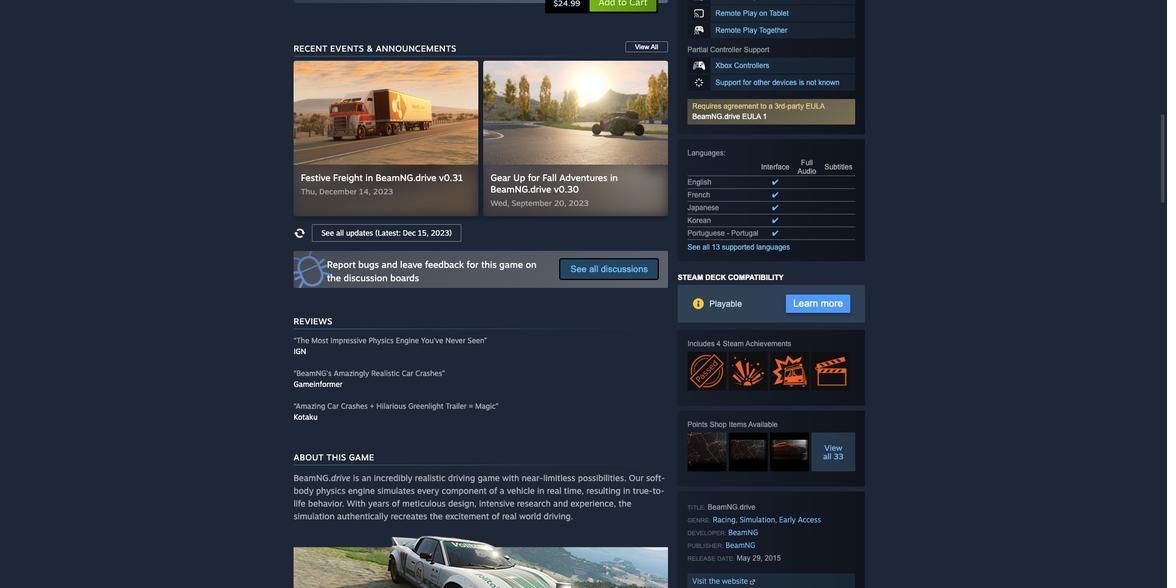 Task type: locate. For each thing, give the bounding box(es) containing it.
on left tablet
[[759, 9, 767, 18]]

physics
[[316, 486, 346, 496]]

all
[[336, 229, 344, 238], [703, 243, 710, 252], [589, 264, 598, 274], [823, 452, 832, 461]]

gameinformer
[[294, 380, 343, 389]]

0 horizontal spatial a
[[500, 486, 505, 496]]

0 horizontal spatial see
[[322, 229, 334, 238]]

1 vertical spatial remote
[[716, 26, 741, 35]]

1 horizontal spatial beams & nodes image
[[729, 433, 768, 462]]

see left updates
[[322, 229, 334, 238]]

1 ✔ from the top
[[772, 178, 778, 187]]

1 vertical spatial support
[[716, 78, 741, 87]]

on inside the report bugs and leave feedback for this game on the discussion boards
[[526, 259, 537, 271]]

✔
[[772, 178, 778, 187], [772, 191, 778, 199], [772, 204, 778, 212], [772, 216, 778, 225], [772, 229, 778, 238]]

1 horizontal spatial view
[[824, 443, 842, 453]]

all left updates
[[336, 229, 344, 238]]

0 vertical spatial real
[[547, 486, 562, 496]]

see left discussions at the top of page
[[570, 264, 587, 274]]

gear
[[491, 172, 511, 184]]

in
[[365, 172, 373, 184], [610, 172, 618, 184], [537, 486, 544, 496], [623, 486, 630, 496]]

beamng link
[[728, 528, 758, 537], [726, 541, 756, 550]]

this
[[327, 452, 346, 463]]

remote inside remote play together link
[[716, 26, 741, 35]]

game
[[349, 452, 374, 463]]

wed, september 20, 2023
[[491, 198, 589, 208]]

for left other
[[743, 78, 752, 87]]

0 vertical spatial a
[[769, 102, 773, 111]]

xbox controllers
[[716, 61, 769, 70]]

, left the early
[[775, 516, 777, 525]]

for inside gear up for fall adventures in beamng.drive v0.30
[[528, 172, 540, 184]]

of down simulates
[[392, 499, 400, 509]]

view for all
[[824, 443, 842, 453]]

a right to
[[769, 102, 773, 111]]

on right this
[[526, 259, 537, 271]]

remote up partial controller support
[[716, 26, 741, 35]]

1 vertical spatial on
[[526, 259, 537, 271]]

remote play on tablet link
[[688, 5, 855, 21]]

the down "meticulous" at bottom left
[[430, 511, 443, 522]]

-
[[727, 229, 729, 238]]

view left all
[[635, 43, 649, 50]]

0 horizontal spatial support
[[716, 78, 741, 87]]

the inside the report bugs and leave feedback for this game on the discussion boards
[[327, 272, 341, 284]]

"beamng's
[[294, 369, 332, 378]]

supported
[[722, 243, 755, 252]]

greenlight
[[408, 402, 444, 411]]

beamng.drive inside gear up for fall adventures in beamng.drive v0.30
[[491, 184, 551, 195]]

1 beams & nodes image from the left
[[688, 433, 726, 468]]

languages :
[[688, 149, 726, 157]]

and inside is an incredibly realistic driving game with near-limitless possibilities. our soft- body physics engine simulates every component of a vehicle in real time, resulting in true-to- life behavior. with years of meticulous design, intensive research and experience, the simulation authentically recreates the excitement of real world driving.
[[553, 499, 568, 509]]

an
[[362, 473, 371, 483]]

view inside view all 33
[[824, 443, 842, 453]]

beamng
[[728, 528, 758, 537], [726, 541, 756, 550]]

1 vertical spatial for
[[528, 172, 540, 184]]

view for all
[[635, 43, 649, 50]]

real down "limitless"
[[547, 486, 562, 496]]

support down xbox
[[716, 78, 741, 87]]

eula right party at the top right
[[806, 102, 825, 111]]

racing link
[[713, 516, 736, 525]]

remote play together
[[716, 26, 788, 35]]

1 vertical spatial of
[[392, 499, 400, 509]]

1 horizontal spatial ,
[[775, 516, 777, 525]]

1 remote from the top
[[716, 9, 741, 18]]

known
[[819, 78, 840, 87]]

driving
[[448, 473, 475, 483]]

for left this
[[467, 259, 479, 271]]

0 horizontal spatial car
[[327, 402, 339, 411]]

0 horizontal spatial 2023
[[373, 187, 393, 196]]

1 vertical spatial eula
[[742, 112, 761, 121]]

items
[[729, 421, 747, 429]]

1 horizontal spatial on
[[759, 9, 767, 18]]

see all discussions link
[[560, 258, 659, 280]]

you've
[[421, 336, 443, 345]]

of down intensive
[[492, 511, 500, 522]]

beamng.drive down requires
[[692, 112, 740, 121]]

the down report at the top left of page
[[327, 272, 341, 284]]

september
[[512, 198, 552, 208]]

a inside requires agreement to a 3rd-party eula beamng.drive eula 1
[[769, 102, 773, 111]]

2 horizontal spatial see
[[688, 243, 701, 252]]

early access link
[[779, 516, 821, 525]]

5 ✔ from the top
[[772, 229, 778, 238]]

play down the remote play on tablet
[[743, 26, 757, 35]]

see all 13 supported languages
[[688, 243, 790, 252]]

and up driving.
[[553, 499, 568, 509]]

0 horizontal spatial for
[[467, 259, 479, 271]]

33
[[834, 452, 844, 461]]

1 play from the top
[[743, 9, 757, 18]]

available
[[748, 421, 778, 429]]

1 horizontal spatial steam
[[723, 340, 744, 348]]

2023
[[373, 187, 393, 196], [569, 198, 589, 208]]

1 vertical spatial game
[[478, 473, 500, 483]]

0 vertical spatial remote
[[716, 9, 741, 18]]

in right 'adventures'
[[610, 172, 618, 184]]

a up intensive
[[500, 486, 505, 496]]

support up controllers
[[744, 46, 769, 54]]

4 ✔ from the top
[[772, 216, 778, 225]]

0 vertical spatial on
[[759, 9, 767, 18]]

beamng.drive
[[692, 112, 740, 121], [376, 172, 437, 184], [491, 184, 551, 195], [708, 503, 756, 512]]

0 vertical spatial 2023
[[373, 187, 393, 196]]

see down 'portuguese'
[[688, 243, 701, 252]]

december
[[319, 187, 357, 196]]

✔ for english
[[772, 178, 778, 187]]

is left not
[[799, 78, 804, 87]]

0 vertical spatial view
[[635, 43, 649, 50]]

2 horizontal spatial for
[[743, 78, 752, 87]]

beams & nodes image
[[688, 433, 726, 468], [729, 433, 768, 462]]

remote up remote play together
[[716, 9, 741, 18]]

reviews
[[294, 316, 332, 326]]

0 vertical spatial beamng
[[728, 528, 758, 537]]

1 vertical spatial real
[[502, 511, 517, 522]]

beams & nodes image down items
[[729, 433, 768, 462]]

all left 33 at the right of the page
[[823, 452, 832, 461]]

in up the 14,
[[365, 172, 373, 184]]

1 horizontal spatial support
[[744, 46, 769, 54]]

languages
[[757, 243, 790, 252]]

beamng link for publisher:
[[726, 541, 756, 550]]

0 horizontal spatial on
[[526, 259, 537, 271]]

1 horizontal spatial 2023
[[569, 198, 589, 208]]

0 vertical spatial and
[[382, 259, 398, 271]]

0 vertical spatial see
[[322, 229, 334, 238]]

real down intensive
[[502, 511, 517, 522]]

3 ✔ from the top
[[772, 204, 778, 212]]

1 vertical spatial a
[[500, 486, 505, 496]]

eula left 1
[[742, 112, 761, 121]]

feedback
[[425, 259, 464, 271]]

1 vertical spatial is
[[353, 473, 359, 483]]

beamng up may
[[726, 541, 756, 550]]

1 horizontal spatial real
[[547, 486, 562, 496]]

achievements
[[746, 340, 791, 348]]

is left an
[[353, 473, 359, 483]]

all for discussions
[[589, 264, 598, 274]]

beamng link up may
[[726, 541, 756, 550]]

0 horizontal spatial beams & nodes image
[[688, 433, 726, 468]]

simulation link
[[740, 516, 775, 525]]

2023 down festive freight in beamng.drive v0.31
[[373, 187, 393, 196]]

senseless destructor image
[[729, 352, 768, 391]]

play
[[743, 9, 757, 18], [743, 26, 757, 35]]

car left the crashes
[[327, 402, 339, 411]]

0 vertical spatial beamng link
[[728, 528, 758, 537]]

2 ✔ from the top
[[772, 191, 778, 199]]

1 vertical spatial play
[[743, 26, 757, 35]]

play up remote play together
[[743, 9, 757, 18]]

see for see all 13 supported languages
[[688, 243, 701, 252]]

of
[[489, 486, 497, 496], [392, 499, 400, 509], [492, 511, 500, 522]]

for inside the report bugs and leave feedback for this game on the discussion boards
[[467, 259, 479, 271]]

1 , from the left
[[736, 516, 738, 525]]

0 horizontal spatial is
[[353, 473, 359, 483]]

2 vertical spatial for
[[467, 259, 479, 271]]

and
[[382, 259, 398, 271], [553, 499, 568, 509]]

0 vertical spatial for
[[743, 78, 752, 87]]

2023 for beamng.drive
[[373, 187, 393, 196]]

crashes
[[341, 402, 368, 411]]

in down our
[[623, 486, 630, 496]]

0 horizontal spatial ,
[[736, 516, 738, 525]]

1 horizontal spatial see
[[570, 264, 587, 274]]

steam right 4
[[723, 340, 744, 348]]

seen"
[[468, 336, 487, 345]]

game left with
[[478, 473, 500, 483]]

visit the website link
[[688, 574, 855, 588]]

,
[[736, 516, 738, 525], [775, 516, 777, 525]]

wed,
[[491, 198, 509, 208]]

1 vertical spatial 2023
[[569, 198, 589, 208]]

, left simulation
[[736, 516, 738, 525]]

2015
[[765, 554, 781, 563]]

beamng down simulation
[[728, 528, 758, 537]]

recent
[[294, 43, 328, 53]]

and up "boards"
[[382, 259, 398, 271]]

0 vertical spatial car
[[402, 369, 413, 378]]

beamng link down simulation
[[728, 528, 758, 537]]

1 horizontal spatial car
[[402, 369, 413, 378]]

2 remote from the top
[[716, 26, 741, 35]]

true-
[[633, 486, 653, 496]]

2 vertical spatial see
[[570, 264, 587, 274]]

game right this
[[499, 259, 523, 271]]

view right beamng etk k-series image
[[824, 443, 842, 453]]

of up intensive
[[489, 486, 497, 496]]

1 horizontal spatial and
[[553, 499, 568, 509]]

for right up
[[528, 172, 540, 184]]

game
[[499, 259, 523, 271], [478, 473, 500, 483]]

all left 13
[[703, 243, 710, 252]]

all for 33
[[823, 452, 832, 461]]

0 horizontal spatial steam
[[678, 274, 703, 282]]

20,
[[554, 198, 566, 208]]

realistic
[[371, 369, 400, 378]]

remote play together link
[[688, 22, 855, 38]]

1 vertical spatial car
[[327, 402, 339, 411]]

beamng.drive up racing
[[708, 503, 756, 512]]

0 horizontal spatial view
[[635, 43, 649, 50]]

recent events & announcements
[[294, 43, 456, 53]]

events
[[330, 43, 364, 53]]

points
[[688, 421, 708, 429]]

1 horizontal spatial a
[[769, 102, 773, 111]]

learn more
[[793, 298, 843, 309]]

1 horizontal spatial is
[[799, 78, 804, 87]]

1 vertical spatial beamng link
[[726, 541, 756, 550]]

0 vertical spatial game
[[499, 259, 523, 271]]

remote for remote play together
[[716, 26, 741, 35]]

game inside is an incredibly realistic driving game with near-limitless possibilities. our soft- body physics engine simulates every component of a vehicle in real time, resulting in true-to- life behavior. with years of meticulous design, intensive research and experience, the simulation authentically recreates the excitement of real world driving.
[[478, 473, 500, 483]]

remote
[[716, 9, 741, 18], [716, 26, 741, 35]]

car right realistic
[[402, 369, 413, 378]]

2 beams & nodes image from the left
[[729, 433, 768, 462]]

1 horizontal spatial for
[[528, 172, 540, 184]]

3rd-
[[775, 102, 788, 111]]

and inside the report bugs and leave feedback for this game on the discussion boards
[[382, 259, 398, 271]]

kotaku link
[[294, 413, 317, 422]]

shop
[[710, 421, 727, 429]]

for inside support for other devices is not known link
[[743, 78, 752, 87]]

steam left "deck"
[[678, 274, 703, 282]]

support
[[744, 46, 769, 54], [716, 78, 741, 87]]

requires
[[692, 102, 722, 111]]

0 horizontal spatial and
[[382, 259, 398, 271]]

1 horizontal spatial eula
[[806, 102, 825, 111]]

14,
[[359, 187, 371, 196]]

excitement
[[445, 511, 489, 522]]

updates
[[346, 229, 373, 238]]

gameinformer link
[[294, 380, 343, 389]]

2 play from the top
[[743, 26, 757, 35]]

1 vertical spatial and
[[553, 499, 568, 509]]

beamng.drive up 'september'
[[491, 184, 551, 195]]

boards
[[390, 272, 419, 284]]

component
[[442, 486, 487, 496]]

release
[[688, 556, 716, 562]]

discussions
[[601, 264, 648, 274]]

in up research
[[537, 486, 544, 496]]

authentically
[[337, 511, 388, 522]]

2023 down v0.30
[[569, 198, 589, 208]]

1 vertical spatial see
[[688, 243, 701, 252]]

1 vertical spatial steam
[[723, 340, 744, 348]]

all left discussions at the top of page
[[589, 264, 598, 274]]

all inside view all 33
[[823, 452, 832, 461]]

remote inside remote play on tablet link
[[716, 9, 741, 18]]

0 vertical spatial play
[[743, 9, 757, 18]]

hilarious
[[376, 402, 406, 411]]

is an incredibly realistic driving game with near-limitless possibilities. our soft- body physics engine simulates every component of a vehicle in real time, resulting in true-to- life behavior. with years of meticulous design, intensive research and experience, the simulation authentically recreates the excitement of real world driving.
[[294, 473, 665, 522]]

the down the resulting
[[619, 499, 632, 509]]

0 vertical spatial support
[[744, 46, 769, 54]]

1 vertical spatial view
[[824, 443, 842, 453]]

beams & nodes image down points
[[688, 433, 726, 468]]



Task type: describe. For each thing, give the bounding box(es) containing it.
to-
[[653, 486, 665, 496]]

car inside "beamng's amazingly realistic car crashes" gameinformer
[[402, 369, 413, 378]]

beginner's racing license image
[[688, 352, 726, 391]]

in inside gear up for fall adventures in beamng.drive v0.30
[[610, 172, 618, 184]]

more
[[821, 298, 843, 309]]

date:
[[717, 556, 735, 562]]

✔ for portuguese - portugal
[[772, 229, 778, 238]]

amazingly
[[334, 369, 369, 378]]

✔ for korean
[[772, 216, 778, 225]]

a rocky start image
[[812, 352, 850, 391]]

car inside "amazing car crashes + hilarious greenlight trailer = magic" kotaku
[[327, 402, 339, 411]]

2023)
[[431, 229, 452, 238]]

portugal
[[731, 229, 759, 238]]

full
[[801, 159, 813, 167]]

learn more link
[[786, 295, 850, 313]]

1
[[763, 112, 767, 121]]

fall
[[543, 172, 557, 184]]

13
[[712, 243, 720, 252]]

play for on
[[743, 9, 757, 18]]

engine
[[396, 336, 419, 345]]

body
[[294, 486, 314, 496]]

✔ for french
[[772, 191, 778, 199]]

beamng.drive inside requires agreement to a 3rd-party eula beamng.drive eula 1
[[692, 112, 740, 121]]

v0.30
[[554, 184, 579, 195]]

title:
[[688, 505, 706, 511]]

the right visit
[[709, 577, 720, 586]]

kotaku
[[294, 413, 317, 422]]

is inside is an incredibly realistic driving game with near-limitless possibilities. our soft- body physics engine simulates every component of a vehicle in real time, resulting in true-to- life behavior. with years of meticulous design, intensive research and experience, the simulation authentically recreates the excitement of real world driving.
[[353, 473, 359, 483]]

15,
[[418, 229, 429, 238]]

recreates
[[391, 511, 427, 522]]

ign link
[[294, 347, 306, 356]]

publisher:
[[688, 543, 724, 550]]

a inside is an incredibly realistic driving game with near-limitless possibilities. our soft- body physics engine simulates every component of a vehicle in real time, resulting in true-to- life behavior. with years of meticulous design, intensive research and experience, the simulation authentically recreates the excitement of real world driving.
[[500, 486, 505, 496]]

outstanding performance image
[[770, 352, 809, 391]]

gear up for fall adventures in beamng.drive v0.30
[[491, 172, 618, 195]]

developer:
[[688, 530, 726, 537]]

+
[[370, 402, 374, 411]]

beamng.drive inside title: beamng.drive genre: racing , simulation , early access developer: beamng publisher: beamng release date: may 29, 2015
[[708, 503, 756, 512]]

controllers
[[734, 61, 769, 70]]

limitless
[[543, 473, 576, 483]]

0 vertical spatial steam
[[678, 274, 703, 282]]

points shop items available
[[688, 421, 778, 429]]

access
[[798, 516, 821, 525]]

years
[[368, 499, 389, 509]]

includes 4 steam achievements
[[688, 340, 791, 348]]

0 horizontal spatial eula
[[742, 112, 761, 121]]

2023 for fall
[[569, 198, 589, 208]]

racing
[[713, 516, 736, 525]]

our
[[629, 473, 644, 483]]

all
[[651, 43, 658, 50]]

design,
[[448, 499, 477, 509]]

partial
[[688, 46, 708, 54]]

agreement
[[724, 102, 759, 111]]

physics
[[369, 336, 394, 345]]

beamng etk k-series image
[[770, 433, 809, 462]]

0 vertical spatial eula
[[806, 102, 825, 111]]

remote for remote play on tablet
[[716, 9, 741, 18]]

interface
[[761, 163, 790, 171]]

magic"
[[475, 402, 499, 411]]

view all 33
[[823, 443, 844, 461]]

behavior.
[[308, 499, 344, 509]]

audio
[[798, 167, 816, 176]]

v0.31
[[439, 172, 463, 184]]

report bugs and leave feedback for this game on the discussion boards
[[327, 259, 537, 284]]

view all link
[[625, 41, 668, 52]]

"the
[[294, 336, 309, 345]]

learn
[[793, 298, 818, 309]]

all for 13
[[703, 243, 710, 252]]

other
[[754, 78, 770, 87]]

support for other devices is not known
[[716, 78, 840, 87]]

see for see all updates (latest: dec 15, 2023)
[[322, 229, 334, 238]]

experience,
[[571, 499, 616, 509]]

with
[[347, 499, 366, 509]]

includes
[[688, 340, 715, 348]]

beamng.drive eula 1 link
[[692, 112, 767, 121]]

thu, december 14, 2023
[[301, 187, 393, 196]]

2 vertical spatial of
[[492, 511, 500, 522]]

beamng.drive left the v0.31
[[376, 172, 437, 184]]

drive
[[331, 473, 351, 483]]

&
[[367, 43, 373, 53]]

simulation
[[740, 516, 775, 525]]

see for see all discussions
[[570, 264, 587, 274]]

✔ for japanese
[[772, 204, 778, 212]]

4
[[717, 340, 721, 348]]

this
[[481, 259, 497, 271]]

visit
[[692, 577, 707, 586]]

29,
[[753, 554, 763, 563]]

0 horizontal spatial real
[[502, 511, 517, 522]]

realistic
[[415, 473, 446, 483]]

full audio
[[798, 159, 816, 176]]

"beamng's amazingly realistic car crashes" gameinformer
[[294, 369, 445, 389]]

play for together
[[743, 26, 757, 35]]

0 vertical spatial of
[[489, 486, 497, 496]]

engine
[[348, 486, 375, 496]]

thu,
[[301, 187, 317, 196]]

early
[[779, 516, 796, 525]]

time,
[[564, 486, 584, 496]]

english
[[688, 178, 711, 187]]

beamng link for developer:
[[728, 528, 758, 537]]

0 vertical spatial is
[[799, 78, 804, 87]]

xbox
[[716, 61, 732, 70]]

simulation
[[294, 511, 335, 522]]

languages
[[688, 149, 724, 157]]

=
[[469, 402, 473, 411]]

1 vertical spatial beamng
[[726, 541, 756, 550]]

game inside the report bugs and leave feedback for this game on the discussion boards
[[499, 259, 523, 271]]

dec
[[403, 229, 416, 238]]

japanese
[[688, 204, 719, 212]]

website
[[722, 577, 748, 586]]

2 , from the left
[[775, 516, 777, 525]]

support for other devices is not known link
[[688, 75, 855, 91]]

all for updates
[[336, 229, 344, 238]]

life
[[294, 499, 306, 509]]



Task type: vqa. For each thing, say whether or not it's contained in the screenshot.
right Spanish
no



